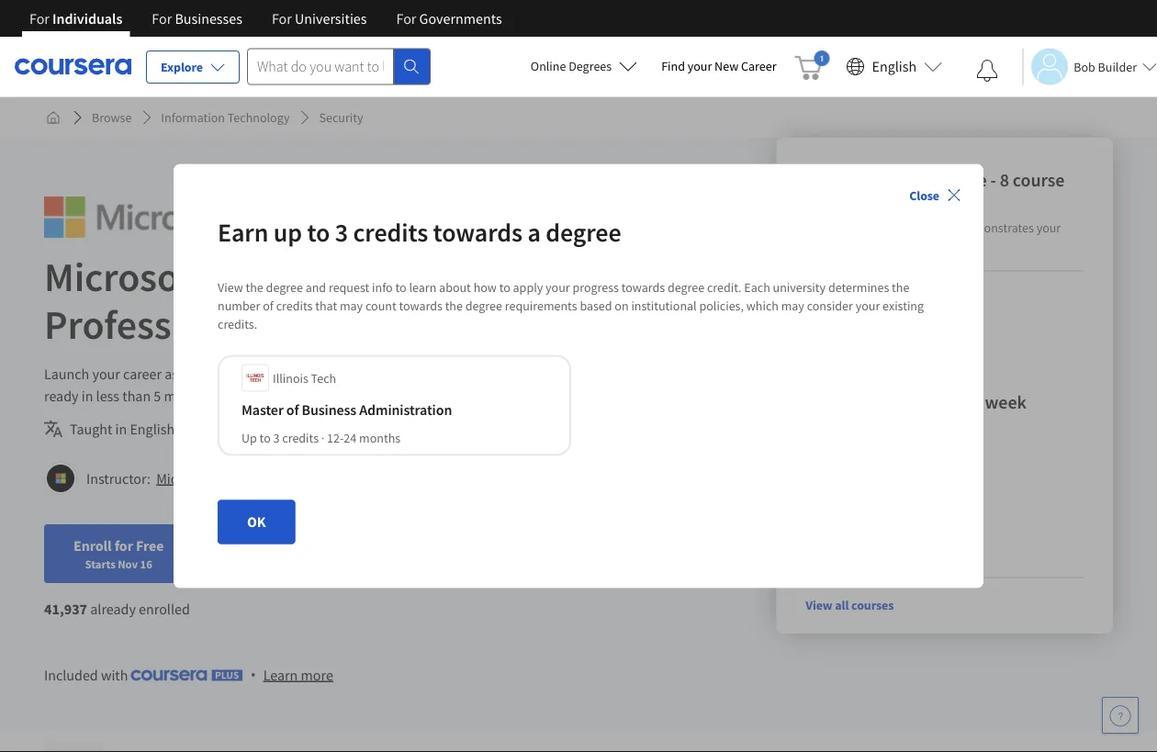 Task type: locate. For each thing, give the bounding box(es) containing it.
your right find
[[688, 58, 712, 74]]

explore
[[161, 59, 203, 75]]

certificate down request at the top
[[266, 299, 445, 349]]

degree up institutional
[[668, 279, 705, 295]]

businesses
[[175, 9, 242, 28]]

analyst.
[[249, 365, 297, 383]]

power down up
[[214, 251, 324, 302]]

in inside launch your career as a power bi analyst. learn the in-demand business intelligence skills that will have you job- ready in less than 5 months. no prior experience required to get started.
[[81, 387, 93, 405]]

find your new career link
[[652, 55, 786, 78]]

up to 3 credits · 12-24 months
[[242, 429, 401, 446]]

1 horizontal spatial view
[[806, 597, 833, 614]]

earn inside dialog
[[218, 216, 268, 248]]

1 horizontal spatial certificate
[[906, 169, 987, 192]]

for inside enroll for free starts nov 16
[[114, 536, 133, 555]]

data
[[375, 251, 455, 302]]

a
[[528, 216, 541, 248], [833, 220, 840, 236], [181, 365, 189, 383], [972, 391, 982, 414]]

3 right up
[[335, 216, 348, 248]]

0 horizontal spatial 8
[[190, 420, 197, 438]]

english
[[872, 57, 917, 76], [130, 420, 175, 438]]

microsoft right instructor:
[[156, 469, 213, 488]]

demonstrates
[[960, 220, 1034, 236]]

about
[[439, 279, 471, 295]]

day
[[387, 533, 406, 550]]

may left the not at the left bottom of page
[[424, 420, 450, 438]]

more
[[301, 666, 333, 684]]

policies,
[[699, 297, 744, 314]]

1 vertical spatial credits
[[276, 297, 313, 314]]

master
[[242, 401, 284, 419]]

enroll up starts
[[73, 536, 112, 555]]

1 for from the left
[[29, 9, 50, 28]]

for for enroll
[[114, 536, 133, 555]]

0 horizontal spatial learn
[[263, 666, 298, 684]]

months left at
[[819, 391, 879, 414]]

degree left the and
[[266, 279, 303, 295]]

view up number
[[218, 279, 243, 295]]

2 vertical spatial that
[[595, 365, 620, 383]]

1 horizontal spatial 3
[[335, 216, 348, 248]]

your up requirements
[[546, 279, 570, 295]]

1 horizontal spatial for
[[228, 533, 243, 550]]

bi left info
[[332, 251, 367, 302]]

1 vertical spatial certificate
[[266, 299, 445, 349]]

towards up institutional
[[622, 279, 665, 295]]

that down the and
[[315, 297, 337, 314]]

0 horizontal spatial certificate
[[266, 299, 445, 349]]

information technology link
[[154, 101, 297, 134]]

launch
[[44, 365, 89, 383]]

1 vertical spatial 8
[[190, 420, 197, 438]]

your left 7-
[[349, 533, 374, 550]]

towards up how
[[433, 216, 523, 248]]

taught
[[70, 420, 112, 438]]

bob builder
[[1074, 58, 1137, 75]]

months
[[819, 391, 879, 414], [359, 429, 401, 446]]

towards down learn
[[399, 297, 443, 314]]

credits up data
[[353, 216, 428, 248]]

your up less
[[92, 365, 120, 383]]

8 down months.
[[190, 420, 197, 438]]

english button
[[839, 37, 950, 96]]

a right the as at the left
[[181, 365, 189, 383]]

in right taught
[[115, 420, 127, 438]]

0 horizontal spatial professional
[[44, 299, 258, 349]]

for for universities
[[272, 9, 292, 28]]

credits left ·
[[282, 429, 319, 446]]

8 inside professional certificate - 8 course series earn a career credential that demonstrates your expertise
[[1000, 169, 1009, 192]]

for for individuals
[[29, 9, 50, 28]]

earn up to 3 credits towards a degree
[[218, 216, 621, 248]]

for left universities
[[272, 9, 292, 28]]

2 horizontal spatial that
[[936, 220, 958, 236]]

1 vertical spatial months
[[359, 429, 401, 446]]

english down than
[[130, 420, 175, 438]]

microsoft down microsoft image in the left of the page
[[44, 251, 206, 302]]

3 right up on the bottom
[[273, 429, 280, 446]]

1 horizontal spatial career
[[842, 220, 876, 236]]

to left start
[[308, 533, 320, 550]]

certificate
[[906, 169, 987, 192], [266, 299, 445, 349]]

in left less
[[81, 387, 93, 405]]

translated
[[495, 420, 558, 438]]

intelligence
[[487, 365, 558, 383]]

series
[[806, 194, 851, 217]]

a inside dialog
[[528, 216, 541, 248]]

of
[[263, 297, 274, 314], [286, 401, 299, 419]]

0 vertical spatial that
[[936, 220, 958, 236]]

5 right than
[[154, 387, 161, 405]]

to right how
[[499, 279, 510, 295]]

certificate left -
[[906, 169, 987, 192]]

online
[[531, 58, 566, 74]]

power inside launch your career as a power bi analyst. learn the in-demand business intelligence skills that will have you job- ready in less than 5 months. no prior experience required to get started.
[[191, 365, 230, 383]]

for up the nov
[[114, 536, 133, 555]]

career
[[842, 220, 876, 236], [123, 365, 162, 383]]

0 vertical spatial english
[[872, 57, 917, 76]]

career up than
[[123, 365, 162, 383]]

free
[[136, 536, 164, 555]]

may down request at the top
[[340, 297, 363, 314]]

months.
[[164, 387, 215, 405]]

earn up expertise
[[806, 220, 831, 236]]

degree
[[546, 216, 621, 248], [266, 279, 303, 295], [668, 279, 705, 295], [465, 297, 502, 314]]

bi up the no
[[233, 365, 246, 383]]

1 vertical spatial learn
[[263, 666, 298, 684]]

included with
[[44, 666, 131, 684]]

degree down how
[[465, 297, 502, 314]]

view inside view the degree and request info to learn about how to apply your progress towards degree credit. each university determines the number of credits that may count towards the degree requirements based on institutional policies, which may consider your existing credits.
[[218, 279, 243, 295]]

apply
[[513, 279, 543, 295]]

earn left up
[[218, 216, 268, 248]]

credits down the and
[[276, 297, 313, 314]]

nov
[[118, 557, 138, 571]]

to right up on the bottom
[[260, 429, 271, 446]]

1 vertical spatial microsoft
[[156, 469, 213, 488]]

find your new career
[[661, 58, 777, 74]]

4 for from the left
[[396, 9, 416, 28]]

0 horizontal spatial in
[[81, 387, 93, 405]]

professional inside professional certificate - 8 course series earn a career credential that demonstrates your expertise
[[806, 169, 903, 192]]

0 horizontal spatial of
[[263, 297, 274, 314]]

3 for from the left
[[272, 9, 292, 28]]

1 horizontal spatial earn
[[806, 220, 831, 236]]

for left individuals
[[29, 9, 50, 28]]

career
[[741, 58, 777, 74]]

1 horizontal spatial professional
[[806, 169, 903, 192]]

1 vertical spatial that
[[315, 297, 337, 314]]

of right number
[[263, 297, 274, 314]]

view for view all courses
[[806, 597, 833, 614]]

for left businesses
[[152, 9, 172, 28]]

as
[[165, 365, 178, 383]]

8 right -
[[1000, 169, 1009, 192]]

learn up experience
[[300, 365, 334, 383]]

microsoft image
[[47, 465, 74, 492]]

experience
[[271, 387, 338, 405]]

0 horizontal spatial for
[[114, 536, 133, 555]]

1 vertical spatial view
[[806, 597, 833, 614]]

earn up to 3 credits towards a degree dialog
[[174, 164, 984, 588]]

0 vertical spatial 3
[[335, 216, 348, 248]]

0 vertical spatial certificate
[[906, 169, 987, 192]]

that down close 'button'
[[936, 220, 958, 236]]

learn inside launch your career as a power bi analyst. learn the in-demand business intelligence skills that will have you job- ready in less than 5 months. no prior experience required to get started.
[[300, 365, 334, 383]]

view left 'all'
[[806, 597, 833, 614]]

show notifications image
[[977, 60, 999, 82]]

for individuals
[[29, 9, 122, 28]]

new
[[715, 58, 739, 74]]

0 vertical spatial months
[[819, 391, 879, 414]]

consider
[[807, 297, 853, 314]]

the up number
[[246, 279, 263, 295]]

1 horizontal spatial enroll
[[274, 533, 306, 550]]

0 horizontal spatial 5
[[154, 387, 161, 405]]

5 inside launch your career as a power bi analyst. learn the in-demand business intelligence skills that will have you job- ready in less than 5 months. no prior experience required to get started.
[[154, 387, 161, 405]]

for
[[29, 9, 50, 28], [152, 9, 172, 28], [272, 9, 292, 28], [396, 9, 416, 28]]

that inside professional certificate - 8 course series earn a career credential that demonstrates your expertise
[[936, 220, 958, 236]]

1 horizontal spatial of
[[286, 401, 299, 419]]

try for free: enroll to start your 7-day full access free trial
[[208, 533, 511, 550]]

2 horizontal spatial may
[[781, 297, 805, 314]]

5 left at
[[806, 391, 815, 414]]

7-
[[376, 533, 387, 550]]

a up analyst
[[528, 216, 541, 248]]

of up available
[[286, 401, 299, 419]]

1 vertical spatial 3
[[273, 429, 280, 446]]

power inside microsoft power bi data analyst professional certificate
[[214, 251, 324, 302]]

than
[[122, 387, 151, 405]]

to
[[307, 216, 330, 248], [395, 279, 407, 295], [499, 279, 510, 295], [396, 387, 409, 405], [260, 429, 271, 446], [308, 533, 320, 550]]

0 vertical spatial power
[[214, 251, 324, 302]]

may down university
[[781, 297, 805, 314]]

included
[[44, 666, 98, 684]]

your inside the find your new career link
[[688, 58, 712, 74]]

0 horizontal spatial enroll
[[73, 536, 112, 555]]

1 horizontal spatial learn
[[300, 365, 334, 383]]

1 vertical spatial in
[[115, 420, 127, 438]]

1 vertical spatial bi
[[233, 365, 246, 383]]

for for businesses
[[152, 9, 172, 28]]

What do you want to learn? text field
[[247, 48, 394, 85]]

microsoft image
[[44, 197, 237, 238]]

0 horizontal spatial that
[[315, 297, 337, 314]]

1 horizontal spatial 5
[[806, 391, 815, 414]]

1 horizontal spatial bi
[[332, 251, 367, 302]]

coursera image
[[15, 52, 131, 81]]

your
[[688, 58, 712, 74], [1037, 220, 1061, 236], [546, 279, 570, 295], [856, 297, 880, 314], [92, 365, 120, 383], [349, 533, 374, 550]]

0 vertical spatial learn
[[300, 365, 334, 383]]

professional up series at the top of the page
[[806, 169, 903, 192]]

0 vertical spatial view
[[218, 279, 243, 295]]

1 horizontal spatial 8
[[1000, 169, 1009, 192]]

free:
[[245, 533, 272, 550]]

for right try
[[228, 533, 243, 550]]

1 horizontal spatial may
[[424, 420, 450, 438]]

0 vertical spatial 8
[[1000, 169, 1009, 192]]

•
[[250, 665, 256, 685]]

the left in-
[[337, 365, 357, 383]]

to left get
[[396, 387, 409, 405]]

0 vertical spatial of
[[263, 297, 274, 314]]

get
[[412, 387, 431, 405]]

credits inside view the degree and request info to learn about how to apply your progress towards degree credit. each university determines the number of credits that may count towards the degree requirements based on institutional policies, which may consider your existing credits.
[[276, 297, 313, 314]]

starts
[[85, 557, 115, 571]]

1 vertical spatial of
[[286, 401, 299, 419]]

view for view the degree and request info to learn about how to apply your progress towards degree credit. each university determines the number of credits that may count towards the degree requirements based on institutional policies, which may consider your existing credits.
[[218, 279, 243, 295]]

learn inside "• learn more"
[[263, 666, 298, 684]]

1 vertical spatial english
[[130, 420, 175, 438]]

instructor:
[[86, 469, 151, 488]]

builder
[[1098, 58, 1137, 75]]

5 months at 10 hours a week
[[806, 391, 1027, 414]]

1 horizontal spatial months
[[819, 391, 879, 414]]

1 vertical spatial power
[[191, 365, 230, 383]]

banner navigation
[[15, 0, 517, 37]]

content
[[373, 420, 421, 438]]

less
[[96, 387, 119, 405]]

bob
[[1074, 58, 1096, 75]]

determines
[[828, 279, 889, 295]]

2 vertical spatial towards
[[399, 297, 443, 314]]

0 horizontal spatial earn
[[218, 216, 268, 248]]

0 vertical spatial professional
[[806, 169, 903, 192]]

0 horizontal spatial months
[[359, 429, 401, 446]]

online degrees button
[[516, 46, 652, 86]]

your down determines
[[856, 297, 880, 314]]

41,937
[[44, 600, 87, 618]]

for left governments
[[396, 9, 416, 28]]

1 horizontal spatial in
[[115, 420, 127, 438]]

enroll right free:
[[274, 533, 306, 550]]

coursera plus image
[[131, 670, 243, 681]]

browse link
[[85, 101, 139, 134]]

learn right •
[[263, 666, 298, 684]]

browse
[[92, 109, 132, 126]]

and
[[306, 279, 326, 295]]

24
[[344, 429, 357, 446]]

1 vertical spatial professional
[[44, 299, 258, 349]]

None search field
[[247, 48, 431, 85]]

2 for from the left
[[152, 9, 172, 28]]

individuals
[[52, 9, 122, 28]]

professional
[[806, 169, 903, 192], [44, 299, 258, 349]]

power up the no
[[191, 365, 230, 383]]

english right the shopping cart: 1 item image
[[872, 57, 917, 76]]

8 languages available
[[190, 420, 319, 438]]

career up expertise
[[842, 220, 876, 236]]

each
[[744, 279, 770, 295]]

0 vertical spatial microsoft
[[44, 251, 206, 302]]

0 horizontal spatial bi
[[233, 365, 246, 383]]

8 languages available button
[[190, 418, 319, 440]]

that left will
[[595, 365, 620, 383]]

0 vertical spatial bi
[[332, 251, 367, 302]]

0 vertical spatial career
[[842, 220, 876, 236]]

0 horizontal spatial view
[[218, 279, 243, 295]]

1 horizontal spatial that
[[595, 365, 620, 383]]

job-
[[706, 365, 730, 383]]

8 inside button
[[190, 420, 197, 438]]

months right 24
[[359, 429, 401, 446]]

1 horizontal spatial english
[[872, 57, 917, 76]]

8
[[1000, 169, 1009, 192], [190, 420, 197, 438]]

1 vertical spatial career
[[123, 365, 162, 383]]

a up expertise
[[833, 220, 840, 236]]

your down course
[[1037, 220, 1061, 236]]

professional up the as at the left
[[44, 299, 258, 349]]

0 horizontal spatial career
[[123, 365, 162, 383]]

0 vertical spatial in
[[81, 387, 93, 405]]



Task type: vqa. For each thing, say whether or not it's contained in the screenshot.
rightmost 5
yes



Task type: describe. For each thing, give the bounding box(es) containing it.
up
[[242, 429, 257, 446]]

the inside launch your career as a power bi analyst. learn the in-demand business intelligence skills that will have you job- ready in less than 5 months. no prior experience required to get started.
[[337, 365, 357, 383]]

help center image
[[1110, 705, 1132, 727]]

english inside english button
[[872, 57, 917, 76]]

expertise
[[806, 238, 855, 254]]

online degrees
[[531, 58, 612, 74]]

a inside professional certificate - 8 course series earn a career credential that demonstrates your expertise
[[833, 220, 840, 236]]

view all courses
[[806, 597, 894, 614]]

universities
[[295, 9, 367, 28]]

security link
[[312, 101, 371, 134]]

some
[[335, 420, 370, 438]]

with
[[101, 666, 128, 684]]

of inside view the degree and request info to learn about how to apply your progress towards degree credit. each university determines the number of credits that may count towards the degree requirements based on institutional policies, which may consider your existing credits.
[[263, 297, 274, 314]]

bi inside launch your career as a power bi analyst. learn the in-demand business intelligence skills that will have you job- ready in less than 5 months. no prior experience required to get started.
[[233, 365, 246, 383]]

that inside view the degree and request info to learn about how to apply your progress towards degree credit. each university determines the number of credits that may count towards the degree requirements based on institutional policies, which may consider your existing credits.
[[315, 297, 337, 314]]

on
[[615, 297, 629, 314]]

some content may not be translated
[[335, 420, 558, 438]]

up
[[273, 216, 302, 248]]

career inside professional certificate - 8 course series earn a career credential that demonstrates your expertise
[[842, 220, 876, 236]]

10
[[902, 391, 920, 414]]

your inside launch your career as a power bi analyst. learn the in-demand business intelligence skills that will have you job- ready in less than 5 months. no prior experience required to get started.
[[92, 365, 120, 383]]

find
[[661, 58, 685, 74]]

enroll inside enroll for free starts nov 16
[[73, 536, 112, 555]]

credit.
[[707, 279, 742, 295]]

that inside launch your career as a power bi analyst. learn the in-demand business intelligence skills that will have you job- ready in less than 5 months. no prior experience required to get started.
[[595, 365, 620, 383]]

earn inside professional certificate - 8 course series earn a career credential that demonstrates your expertise
[[806, 220, 831, 236]]

certificate inside microsoft power bi data analyst professional certificate
[[266, 299, 445, 349]]

degree up progress
[[546, 216, 621, 248]]

ok button
[[218, 500, 295, 544]]

close button
[[902, 179, 969, 212]]

security
[[319, 109, 363, 126]]

to right up
[[307, 216, 330, 248]]

a inside launch your career as a power bi analyst. learn the in-demand business intelligence skills that will have you job- ready in less than 5 months. no prior experience required to get started.
[[181, 365, 189, 383]]

41,937 already enrolled
[[44, 600, 190, 618]]

no
[[218, 387, 235, 405]]

progress
[[573, 279, 619, 295]]

prior
[[238, 387, 268, 405]]

enrolled
[[139, 600, 190, 618]]

how
[[474, 279, 497, 295]]

ready
[[44, 387, 79, 405]]

reviews)
[[881, 291, 926, 308]]

credits.
[[218, 316, 257, 332]]

• learn more
[[250, 665, 333, 685]]

full
[[409, 533, 426, 550]]

career inside launch your career as a power bi analyst. learn the in-demand business intelligence skills that will have you job- ready in less than 5 months. no prior experience required to get started.
[[123, 365, 162, 383]]

request
[[329, 279, 369, 295]]

certificate inside professional certificate - 8 course series earn a career credential that demonstrates your expertise
[[906, 169, 987, 192]]

enroll for free starts nov 16
[[73, 536, 164, 571]]

information
[[161, 109, 225, 126]]

technology
[[228, 109, 290, 126]]

view the degree and request info to learn about how to apply your progress towards degree credit. each university determines the number of credits that may count towards the degree requirements based on institutional policies, which may consider your existing credits.
[[218, 279, 924, 332]]

1 vertical spatial towards
[[622, 279, 665, 295]]

for businesses
[[152, 9, 242, 28]]

available
[[265, 420, 319, 438]]

master of business administration
[[242, 401, 452, 419]]

demand
[[377, 365, 428, 383]]

for for try
[[228, 533, 243, 550]]

close
[[910, 187, 940, 203]]

trial
[[489, 533, 511, 550]]

have
[[647, 365, 677, 383]]

will
[[623, 365, 645, 383]]

2 vertical spatial credits
[[282, 429, 319, 446]]

microsoft power bi data analyst professional certificate
[[44, 251, 590, 349]]

0 vertical spatial credits
[[353, 216, 428, 248]]

try
[[208, 533, 225, 550]]

the down 'about'
[[445, 297, 463, 314]]

for for governments
[[396, 9, 416, 28]]

for universities
[[272, 9, 367, 28]]

-
[[991, 169, 996, 192]]

university
[[773, 279, 826, 295]]

home image
[[46, 110, 61, 125]]

institutional
[[631, 297, 697, 314]]

bi inside microsoft power bi data analyst professional certificate
[[332, 251, 367, 302]]

business
[[431, 365, 484, 383]]

instructor: microsoft
[[86, 469, 213, 488]]

launch your career as a power bi analyst. learn the in-demand business intelligence skills that will have you job- ready in less than 5 months. no prior experience required to get started.
[[44, 365, 730, 405]]

a left "week"
[[972, 391, 982, 414]]

number
[[218, 297, 260, 314]]

free
[[466, 533, 487, 550]]

to right info
[[395, 279, 407, 295]]

0 horizontal spatial may
[[340, 297, 363, 314]]

hours
[[924, 391, 969, 414]]

illinois tech
[[273, 370, 336, 386]]

in-
[[360, 365, 377, 383]]

you
[[680, 365, 703, 383]]

(785 reviews)
[[855, 291, 926, 308]]

microsoft inside microsoft power bi data analyst professional certificate
[[44, 251, 206, 302]]

skills
[[561, 365, 592, 383]]

for governments
[[396, 9, 502, 28]]

to inside launch your career as a power bi analyst. learn the in-demand business intelligence skills that will have you job- ready in less than 5 months. no prior experience required to get started.
[[396, 387, 409, 405]]

based
[[580, 297, 612, 314]]

degrees
[[569, 58, 612, 74]]

the up existing
[[892, 279, 910, 295]]

which
[[747, 297, 779, 314]]

languages
[[200, 420, 262, 438]]

your inside professional certificate - 8 course series earn a career credential that demonstrates your expertise
[[1037, 220, 1061, 236]]

0 vertical spatial towards
[[433, 216, 523, 248]]

at
[[882, 391, 898, 414]]

0 horizontal spatial english
[[130, 420, 175, 438]]

start
[[322, 533, 347, 550]]

existing
[[883, 297, 924, 314]]

months inside earn up to 3 credits towards a degree dialog
[[359, 429, 401, 446]]

professional inside microsoft power bi data analyst professional certificate
[[44, 299, 258, 349]]

course
[[1013, 169, 1065, 192]]

4.6
[[806, 288, 829, 311]]

shopping cart: 1 item image
[[795, 51, 830, 80]]

credential
[[879, 220, 933, 236]]

0 horizontal spatial 3
[[273, 429, 280, 446]]

learn
[[409, 279, 437, 295]]

required
[[341, 387, 393, 405]]



